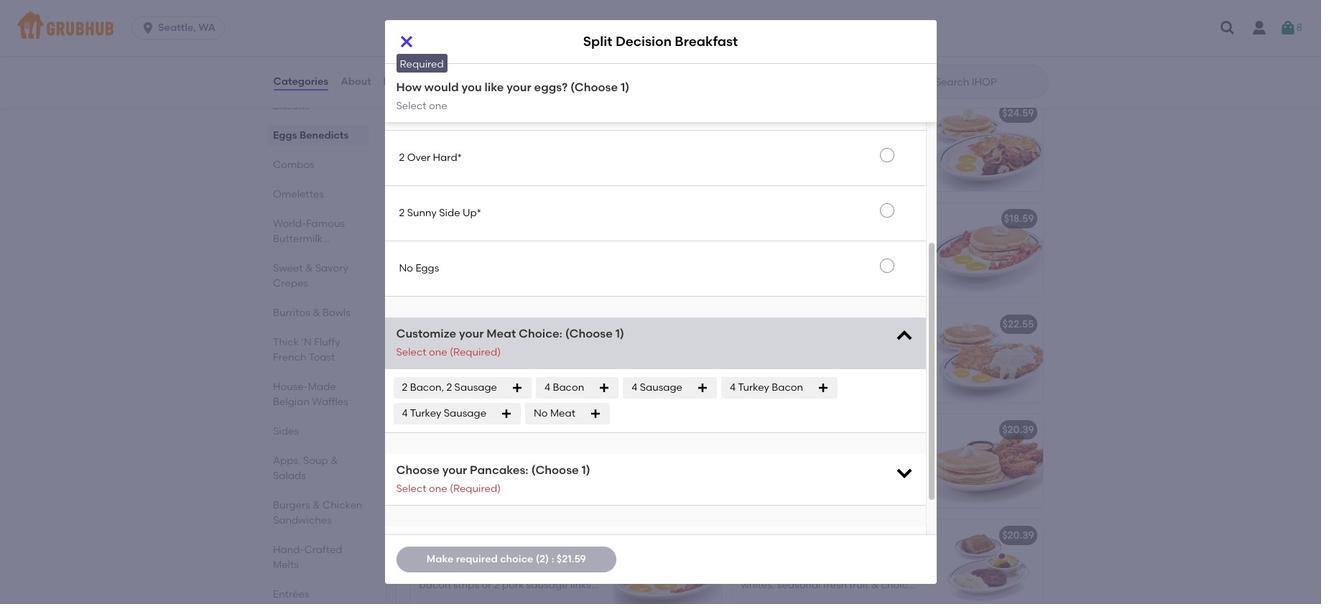 Task type: describe. For each thing, give the bounding box(es) containing it.
strips, inside 2 eggs*, 2 bacon strips, 2 pork sausage links, 2 buttermilk pancakes & 1 slice of our new thick 'n fluffy french toast.
[[502, 339, 531, 351]]

4 sausage
[[632, 382, 683, 394]]

world-famous buttermilk pancakes sweet & savory crepes
[[273, 218, 348, 290]]

served inside four buttermilk crispy chicken strips made with all-natural chicken breast & 3 buttermilk pancakes. served with choice of sauce.
[[865, 473, 898, 486]]

2 over hard*
[[399, 152, 462, 164]]

& inside world-famous buttermilk pancakes sweet & savory crepes
[[305, 262, 313, 275]]

eggs* inside golden-battered beef steak smothered in hearty gravy. served with 2 eggs* your way, golden hash browns & 2 fluffy buttermilk pancakes.   *gravy may contain pork.
[[772, 368, 801, 380]]

fluffy inside two eggs* your way, 2 custom cured hickory-smoked bacon strips, 2 pork sausage links, 2 thick-cut pieces of ham, golden hash browns & 2 fluffy buttermilk pancakes.
[[565, 171, 589, 183]]

t- for t-bone steak* grilled & served with 3 eggs* your way & 3 fluffy buttermilk pancakes.
[[419, 444, 429, 456]]

pancakes. inside two eggs* your way, 2 custom cured hickory-smoked bacon strips, 2 pork sausage links, 2 thick-cut pieces of ham, golden hash browns & 2 fluffy buttermilk pancakes.
[[472, 186, 522, 198]]

hickory- for pork
[[741, 247, 781, 260]]

1 horizontal spatial combo
[[970, 530, 1007, 542]]

of inside 2 eggs*, 2 bacon strips, 2 pork sausage links, 2 buttermilk pancakes & 1 slice of our new thick 'n fluffy french toast.
[[460, 368, 469, 380]]

scrambled
[[793, 564, 845, 577]]

2 over easy*
[[399, 41, 460, 53]]

over for hard*
[[407, 152, 431, 164]]

eggs benedicts
[[273, 129, 349, 142]]

contain
[[854, 397, 892, 409]]

pancakes inside 2 eggs*, 2 bacon strips, 2 pork sausage links, 2 buttermilk pancakes & 1 slice of our new thick 'n fluffy french toast.
[[550, 353, 597, 365]]

four
[[741, 444, 763, 456]]

& right way
[[496, 459, 504, 471]]

all-
[[796, 459, 811, 471]]

pork inside two eggs* your way, hash browns, 2 custom-cured hickory-smoked bacon strips or 2 pork sausage links & toast.
[[502, 579, 524, 591]]

eggs up the gravy.
[[852, 318, 876, 330]]

eggs* inside "two jumbo smoked sausage links served with 2 eggs* your way, hash browns & 2 buttermilk pancakes."
[[485, 247, 513, 260]]

pancakes inside world-famous buttermilk pancakes sweet & savory crepes
[[273, 248, 320, 260]]

two eggs* your way, 2 custom-cured hickory-smoked bacon strips or 2 pork sausage links & 2 fluffy buttermilk pancakes.
[[741, 233, 919, 289]]

& down onions in the right of the page
[[890, 156, 897, 169]]

jumbo
[[441, 233, 472, 245]]

fluffy inside thick 'n fluffy french toast
[[314, 336, 340, 349]]

burritos
[[273, 307, 310, 319]]

hickory- inside two eggs* your way, hash browns, 2 custom-cured hickory-smoked bacon strips or 2 pork sausage links & toast.
[[491, 564, 530, 577]]

with inside t-bone steak* grilled & served with 3 eggs* your way & 3 fluffy buttermilk pancakes.
[[567, 444, 588, 456]]

bacon inside two eggs* your way, 2 custom cured hickory-smoked bacon strips, 2 pork sausage links, 2 thick-cut pieces of ham, golden hash browns & 2 fluffy buttermilk pancakes.
[[500, 142, 531, 154]]

buttermilk inside two eggs* your way, 2 custom cured hickory-smoked bacon strips, 2 pork sausage links, 2 thick-cut pieces of ham, golden hash browns & 2 fluffy buttermilk pancakes.
[[419, 186, 469, 198]]

eggs*,
[[427, 339, 457, 351]]

french inside thick 'n fluffy french toast
[[273, 352, 306, 364]]

no for no eggs
[[399, 262, 413, 275]]

egg
[[898, 564, 917, 577]]

3 for four buttermilk crispy chicken strips made with all-natural chicken breast & 3 buttermilk pancakes. served with choice of sauce.
[[751, 473, 757, 486]]

burritos & bowls
[[273, 307, 350, 319]]

eggs* inside two eggs* your way, hash browns, 2 custom-cured hickory-smoked bacon strips or 2 pork sausage links & toast.
[[441, 550, 470, 562]]

& inside four buttermilk crispy chicken strips made with all-natural chicken breast & 3 buttermilk pancakes. served with choice of sauce.
[[741, 473, 749, 486]]

pork.
[[894, 397, 919, 409]]

power
[[937, 530, 968, 542]]

two jumbo smoked sausage links served with 2 eggs* your way, hash browns & 2 buttermilk pancakes.
[[419, 233, 588, 274]]

2 sunny side up* button
[[385, 186, 926, 241]]

pancakes. inside golden-battered beef steak smothered in hearty gravy. served with 2 eggs* your way, golden hash browns & 2 fluffy buttermilk pancakes.   *gravy may contain pork.
[[741, 397, 792, 409]]

wa
[[199, 22, 216, 34]]

crispy
[[818, 444, 847, 456]]

links inside two eggs* your way, hash browns, 2 custom-cured hickory-smoked bacon strips or 2 pork sausage links & toast.
[[571, 579, 592, 591]]

thick-
[[497, 156, 525, 169]]

new
[[741, 530, 764, 542]]

svg image for 2 bacon, 2 sausage
[[512, 383, 523, 394]]

country
[[741, 318, 781, 330]]

protein
[[762, 594, 796, 605]]

over for easy*
[[407, 41, 431, 53]]

svg image for add a drink: (optional)
[[895, 535, 915, 556]]

0 vertical spatial split
[[584, 33, 613, 50]]

add a drink: (optional)
[[396, 536, 528, 550]]

pancakes. inside "two eggs* your way, 2 custom-cured hickory-smoked bacon strips or 2 pork sausage links & 2 fluffy buttermilk pancakes."
[[794, 277, 844, 289]]

& inside 2 eggs*, 2 bacon strips, 2 pork sausage links, 2 buttermilk pancakes & 1 slice of our new thick 'n fluffy french toast.
[[419, 368, 427, 380]]

crafted
[[304, 544, 342, 556]]

pork inside 2 eggs*, 2 bacon strips, 2 pork sausage links, 2 buttermilk pancakes & 1 slice of our new thick 'n fluffy french toast.
[[541, 339, 563, 351]]

burgers
[[273, 500, 310, 512]]

one inside customize your meat choice: (choose 1) select one (required)
[[429, 346, 448, 359]]

battered
[[782, 339, 825, 351]]

0 horizontal spatial split
[[419, 318, 442, 330]]

sausage inside "two eggs* your way, 2 custom-cured hickory-smoked bacon strips or 2 pork sausage links & 2 fluffy buttermilk pancakes."
[[766, 262, 807, 274]]

(required) inside customize your meat choice: (choose 1) select one (required)
[[450, 346, 501, 359]]

two for two eggs* your way, 2 custom-cured hickory-smoked bacon strips or 2 pork sausage links & 2 fluffy buttermilk pancakes.
[[741, 233, 761, 245]]

mushrooms.
[[751, 142, 811, 154]]

pork inside two eggs* your way, 2 custom cured hickory-smoked bacon strips, 2 pork sausage links, 2 thick-cut pieces of ham, golden hash browns & 2 fluffy buttermilk pancakes.
[[573, 142, 595, 154]]

& up the pancakes:
[[522, 444, 530, 456]]

plant-
[[828, 530, 858, 542]]

your inside customize your meat choice: (choose 1) select one (required)
[[459, 327, 484, 341]]

2 over medium*
[[399, 96, 477, 109]]

buttermilk inside golden-battered beef steak smothered in hearty gravy. served with 2 eggs* your way, golden hash browns & 2 fluffy buttermilk pancakes.   *gravy may contain pork.
[[824, 382, 874, 394]]

1 vertical spatial combos
[[273, 159, 314, 171]]

french inside 2 eggs*, 2 bacon strips, 2 pork sausage links, 2 buttermilk pancakes & 1 slice of our new thick 'n fluffy french toast.
[[419, 382, 453, 394]]

2 over hard* button
[[385, 131, 926, 186]]

fluffy inside sirloin steak tips* with grilled onions & mushrooms. served with 2 eggs* your way, golden hash browns & 2 fluffy buttermilk pancakes.
[[741, 171, 765, 183]]

+
[[709, 424, 715, 436]]

fluffy inside golden-battered beef steak smothered in hearty gravy. served with 2 eggs* your way, golden hash browns & 2 fluffy buttermilk pancakes.   *gravy may contain pork.
[[797, 382, 821, 394]]

1) inside how would you like your eggs? (choose 1) select one
[[621, 81, 630, 94]]

0 horizontal spatial decision
[[444, 318, 486, 330]]

grilled inside sirloin steak tips* with grilled onions & mushrooms. served with 2 eggs* your way, golden hash browns & 2 fluffy buttermilk pancakes.
[[849, 127, 880, 139]]

pancakes. inside "two jumbo smoked sausage links served with 2 eggs* your way, hash browns & 2 buttermilk pancakes."
[[528, 262, 578, 274]]

your inside two eggs* your way, hash browns, 2 custom-cured hickory-smoked bacon strips or 2 pork sausage links & toast.
[[472, 550, 493, 562]]

egg
[[461, 530, 480, 542]]

steak for steak*
[[457, 424, 485, 436]]

fruit
[[850, 579, 869, 591]]

chicken & pancakes image
[[936, 414, 1043, 508]]

choice inside 2  impossible™ plant-based sausages, scrambled cage-free egg whites, seasonal fresh fruit & choice of 2 protein pancakes or multigr
[[882, 579, 915, 591]]

way
[[474, 459, 494, 471]]

(optional)
[[469, 536, 528, 550]]

up*
[[463, 207, 482, 219]]

meat inside customize your meat choice: (choose 1) select one (required)
[[487, 327, 516, 341]]

crepes
[[273, 277, 308, 290]]

smoked inside two eggs* your way, 2 custom cured hickory-smoked bacon strips, 2 pork sausage links, 2 thick-cut pieces of ham, golden hash browns & 2 fluffy buttermilk pancakes.
[[459, 142, 497, 154]]

t-bone steak & eggs image
[[614, 414, 721, 508]]

apps, soup & salads
[[273, 455, 338, 482]]

strips inside four buttermilk crispy chicken strips made with all-natural chicken breast & 3 buttermilk pancakes. served with choice of sauce.
[[889, 444, 915, 456]]

pancakes. inside four buttermilk crispy chicken strips made with all-natural chicken breast & 3 buttermilk pancakes. served with choice of sauce.
[[812, 473, 862, 486]]

apps,
[[273, 455, 301, 467]]

browns inside golden-battered beef steak smothered in hearty gravy. served with 2 eggs* your way, golden hash browns & 2 fluffy buttermilk pancakes.   *gravy may contain pork.
[[741, 382, 777, 394]]

& inside apps, soup & salads
[[330, 455, 338, 467]]

1
[[429, 368, 433, 380]]

0 vertical spatial 3
[[590, 444, 596, 456]]

svg image up pork.
[[895, 327, 915, 347]]

hash inside "two jumbo smoked sausage links served with 2 eggs* your way, hash browns & 2 buttermilk pancakes."
[[564, 247, 588, 260]]

sausage down our
[[455, 382, 497, 394]]

$24.59
[[1003, 107, 1035, 119]]

make required choice (2) : $21.59
[[427, 553, 587, 566]]

eggs up t-bone steak* grilled & served with 3 eggs* your way & 3 fluffy buttermilk pancakes.
[[498, 424, 522, 436]]

buttermilk inside "two jumbo smoked sausage links served with 2 eggs* your way, hash browns & 2 buttermilk pancakes."
[[475, 262, 525, 274]]

$19.19
[[686, 530, 713, 542]]

smothered
[[741, 353, 794, 365]]

sampler
[[470, 107, 511, 119]]

your inside "two jumbo smoked sausage links served with 2 eggs* your way, hash browns & 2 buttermilk pancakes."
[[516, 247, 537, 260]]

country fried steak & eggs
[[741, 318, 876, 330]]

& inside two eggs* your way, 2 custom cured hickory-smoked bacon strips, 2 pork sausage links, 2 thick-cut pieces of ham, golden hash browns & 2 fluffy buttermilk pancakes.
[[547, 171, 555, 183]]

with inside golden-battered beef steak smothered in hearty gravy. served with 2 eggs* your way, golden hash browns & 2 fluffy buttermilk pancakes.   *gravy may contain pork.
[[741, 368, 762, 380]]

0 vertical spatial combos
[[408, 64, 471, 82]]

soup
[[303, 455, 328, 467]]

thick inside 2 eggs*, 2 bacon strips, 2 pork sausage links, 2 buttermilk pancakes & 1 slice of our new thick 'n fluffy french toast.
[[513, 368, 539, 380]]

$18.59
[[1005, 212, 1035, 225]]

how would you like your eggs? (choose 1) select one
[[396, 81, 630, 112]]

$20.39 for four buttermilk crispy chicken strips made with all-natural chicken breast & 3 buttermilk pancakes. served with choice of sauce.
[[1003, 424, 1035, 436]]

0 horizontal spatial $21.59
[[557, 553, 587, 566]]

way, inside "two jumbo smoked sausage links served with 2 eggs* your way, hash browns & 2 buttermilk pancakes."
[[539, 247, 561, 260]]

categories button
[[273, 56, 329, 108]]

buttermilk inside sirloin steak tips* with grilled onions & mushrooms. served with 2 eggs* your way, golden hash browns & 2 fluffy buttermilk pancakes.
[[768, 171, 818, 183]]

new impossible™ plant-based sausage power combo image
[[936, 520, 1043, 605]]

strips, inside two eggs* your way, 2 custom cured hickory-smoked bacon strips, 2 pork sausage links, 2 thick-cut pieces of ham, golden hash browns & 2 fluffy buttermilk pancakes.
[[534, 142, 562, 154]]

$20.39 for 2  impossible™ plant-based sausages, scrambled cage-free egg whites, seasonal fresh fruit & choice of 2 protein pancakes or multigr
[[1003, 530, 1035, 542]]

sweet
[[273, 262, 303, 275]]

your inside two eggs* your way, 2 custom cured hickory-smoked bacon strips, 2 pork sausage links, 2 thick-cut pieces of ham, golden hash browns & 2 fluffy buttermilk pancakes.
[[472, 127, 493, 139]]

sandwiches
[[273, 515, 332, 527]]

select inside the choose your pancakes: (choose 1) select one (required)
[[396, 483, 427, 495]]

customize your meat choice: (choose 1) select one (required)
[[396, 327, 625, 359]]

turkey for sausage
[[410, 408, 442, 420]]

eggs* inside t-bone steak* grilled & served with 3 eggs* your way & 3 fluffy buttermilk pancakes.
[[419, 459, 448, 471]]

smoked inside two eggs* your way, hash browns, 2 custom-cured hickory-smoked bacon strips or 2 pork sausage links & toast.
[[530, 564, 569, 577]]

main navigation navigation
[[0, 0, 1322, 56]]

pieces
[[543, 156, 575, 169]]

famous
[[306, 218, 345, 230]]

1 chicken from the top
[[849, 444, 887, 456]]

bone for steak
[[429, 424, 454, 436]]

strips inside "two eggs* your way, 2 custom-cured hickory-smoked bacon strips or 2 pork sausage links & 2 fluffy buttermilk pancakes."
[[856, 247, 882, 260]]

based
[[858, 530, 889, 542]]

browns,
[[546, 550, 584, 562]]

sides
[[273, 426, 299, 438]]

0 vertical spatial decision
[[616, 33, 672, 50]]

quick 2-egg breakfast image
[[614, 520, 721, 605]]

required
[[456, 553, 498, 566]]

smokehouse combo
[[419, 212, 521, 225]]

two for two eggs* your way, 2 custom cured hickory-smoked bacon strips, 2 pork sausage links, 2 thick-cut pieces of ham, golden hash browns & 2 fluffy buttermilk pancakes.
[[419, 127, 439, 139]]

pesto veggie eggs benedict image
[[936, 0, 1043, 34]]

turkey for bacon
[[738, 382, 770, 394]]

about button
[[340, 56, 372, 108]]

quick 2-egg breakfast
[[419, 530, 530, 542]]

hard*
[[433, 152, 462, 164]]

1 bacon from the left
[[553, 382, 585, 394]]

& inside golden-battered beef steak smothered in hearty gravy. served with 2 eggs* your way, golden hash browns & 2 fluffy buttermilk pancakes.   *gravy may contain pork.
[[779, 382, 787, 394]]

no meat
[[534, 408, 576, 420]]

choose your pancakes: (choose 1) select one (required)
[[396, 464, 591, 495]]

svg image for 4 bacon
[[599, 383, 610, 394]]

four buttermilk crispy chicken strips made with all-natural chicken breast & 3 buttermilk pancakes. served with choice of sauce.
[[741, 444, 921, 500]]

pancakes. inside sirloin steak tips* with grilled onions & mushrooms. served with 2 eggs* your way, golden hash browns & 2 fluffy buttermilk pancakes.
[[820, 171, 871, 183]]

breakfast sampler
[[419, 107, 511, 119]]

way, inside sirloin steak tips* with grilled onions & mushrooms. served with 2 eggs* your way, golden hash browns & 2 fluffy buttermilk pancakes.
[[765, 156, 787, 169]]

2 sunny side up*
[[399, 207, 482, 219]]

& up beef
[[842, 318, 850, 330]]

2 inside 2 over easy* button
[[399, 41, 405, 53]]

served for with
[[814, 142, 847, 154]]

buttermilk inside t-bone steak* grilled & served with 3 eggs* your way & 3 fluffy buttermilk pancakes.
[[541, 459, 591, 471]]

of inside 2  impossible™ plant-based sausages, scrambled cage-free egg whites, seasonal fresh fruit & choice of 2 protein pancakes or multigr
[[741, 594, 751, 605]]

eggs down biscuits
[[273, 129, 297, 142]]

cured for pork
[[567, 127, 595, 139]]

4 for 4 turkey sausage
[[402, 408, 408, 420]]

sausage up egg
[[892, 530, 935, 542]]

smokehouse
[[419, 212, 482, 225]]

over for medium*
[[407, 96, 431, 109]]

how
[[396, 81, 422, 94]]

two for two eggs* your way, hash browns, 2 custom-cured hickory-smoked bacon strips or 2 pork sausage links & toast.
[[419, 550, 439, 562]]

beef
[[827, 339, 849, 351]]

$26.99 +
[[678, 424, 715, 436]]

2  impossible™ plant-based sausages, scrambled cage-free egg whites, seasonal fresh fruit & choice of 2 protein pancakes or multigr
[[741, 550, 917, 605]]

svg image inside 8 button
[[1280, 19, 1297, 37]]

like
[[485, 81, 504, 94]]

or inside two eggs* your way, hash browns, 2 custom-cured hickory-smoked bacon strips or 2 pork sausage links & toast.
[[482, 579, 492, 591]]

1 vertical spatial pancakes
[[795, 424, 843, 436]]

categories
[[274, 75, 329, 88]]

4 turkey bacon
[[730, 382, 804, 394]]

customize
[[396, 327, 457, 341]]

breast
[[889, 459, 921, 471]]

smoked inside "two jumbo smoked sausage links served with 2 eggs* your way, hash browns & 2 buttermilk pancakes."
[[475, 233, 513, 245]]

country fried steak & eggs image
[[936, 309, 1043, 402]]

0 horizontal spatial combo
[[484, 212, 521, 225]]

0 horizontal spatial split decision breakfast
[[419, 318, 537, 330]]

fluffy inside t-bone steak* grilled & served with 3 eggs* your way & 3 fluffy buttermilk pancakes.
[[514, 459, 538, 471]]

0 vertical spatial $21.59
[[683, 318, 713, 330]]

natural
[[811, 459, 847, 471]]

required
[[400, 58, 444, 70]]

& inside "two jumbo smoked sausage links served with 2 eggs* your way, hash browns & 2 buttermilk pancakes."
[[457, 262, 465, 274]]

breakfast sampler image
[[614, 97, 721, 191]]

burgers & chicken sandwiches
[[273, 500, 362, 527]]

chicken & pancakes
[[741, 424, 843, 436]]

hash inside sirloin steak tips* with grilled onions & mushrooms. served with 2 eggs* your way, golden hash browns & 2 fluffy buttermilk pancakes.
[[826, 156, 850, 169]]

steak*
[[456, 444, 487, 456]]

house-
[[273, 381, 308, 393]]

make
[[427, 553, 454, 566]]



Task type: vqa. For each thing, say whether or not it's contained in the screenshot.
1) inside how would you like your eggs? (choose 1) select one
yes



Task type: locate. For each thing, give the bounding box(es) containing it.
two inside two eggs* your way, hash browns, 2 custom-cured hickory-smoked bacon strips or 2 pork sausage links & toast.
[[419, 550, 439, 562]]

1 horizontal spatial steak
[[811, 318, 840, 330]]

2 vertical spatial served
[[865, 473, 898, 486]]

custom- inside "two eggs* your way, 2 custom-cured hickory-smoked bacon strips or 2 pork sausage links & 2 fluffy buttermilk pancakes."
[[850, 233, 891, 245]]

2 vertical spatial select
[[396, 483, 427, 495]]

0 vertical spatial links
[[559, 233, 580, 245]]

Search IHOP search field
[[934, 75, 1044, 89]]

1 one from the top
[[429, 100, 448, 112]]

0 horizontal spatial golden
[[447, 171, 481, 183]]

2 chicken from the top
[[849, 459, 887, 471]]

custom
[[528, 127, 565, 139]]

bacon inside 2 eggs*, 2 bacon strips, 2 pork sausage links, 2 buttermilk pancakes & 1 slice of our new thick 'n fluffy french toast.
[[468, 339, 499, 351]]

way, inside two eggs* your way, 2 custom cured hickory-smoked bacon strips, 2 pork sausage links, 2 thick-cut pieces of ham, golden hash browns & 2 fluffy buttermilk pancakes.
[[496, 127, 518, 139]]

sirloin
[[741, 127, 771, 139]]

classic eggs benedict image
[[614, 0, 721, 34]]

steak up mushrooms.
[[773, 127, 800, 139]]

pork up "country" at the bottom right
[[741, 262, 763, 274]]

0 vertical spatial or
[[884, 247, 894, 260]]

1 vertical spatial (required)
[[450, 483, 501, 495]]

1 vertical spatial steak
[[852, 339, 878, 351]]

bacon
[[500, 142, 531, 154], [822, 247, 853, 260], [468, 339, 499, 351], [419, 579, 451, 591]]

choice inside four buttermilk crispy chicken strips made with all-natural chicken breast & 3 buttermilk pancakes. served with choice of sauce.
[[764, 488, 797, 500]]

$26.99
[[678, 424, 709, 436]]

0 horizontal spatial hickory-
[[419, 142, 459, 154]]

1 horizontal spatial strips,
[[534, 142, 562, 154]]

2 vertical spatial links
[[571, 579, 592, 591]]

your inside golden-battered beef steak smothered in hearty gravy. served with 2 eggs* your way, golden hash browns & 2 fluffy buttermilk pancakes.   *gravy may contain pork.
[[803, 368, 824, 380]]

plant-
[[810, 550, 840, 562]]

links inside "two eggs* your way, 2 custom-cured hickory-smoked bacon strips or 2 pork sausage links & 2 fluffy buttermilk pancakes."
[[810, 262, 831, 274]]

1 horizontal spatial turkey
[[738, 382, 770, 394]]

pancakes:
[[470, 464, 529, 477]]

chicken up four
[[741, 424, 782, 436]]

2 bone from the top
[[429, 444, 454, 456]]

of left our
[[460, 368, 469, 380]]

2 horizontal spatial 3
[[751, 473, 757, 486]]

2 inside 2 over medium* button
[[399, 96, 405, 109]]

1)
[[621, 81, 630, 94], [616, 327, 625, 341], [582, 464, 591, 477]]

$21.59
[[683, 318, 713, 330], [557, 553, 587, 566]]

1 links, from the top
[[463, 156, 487, 169]]

over down how
[[407, 96, 431, 109]]

hickory- for sausage
[[419, 142, 459, 154]]

0 horizontal spatial no
[[399, 262, 413, 275]]

2 inside 2 sunny side up* button
[[399, 207, 405, 219]]

combo right up*
[[484, 212, 521, 225]]

chicken
[[741, 424, 782, 436], [322, 500, 362, 512]]

& inside "two eggs* your way, 2 custom-cured hickory-smoked bacon strips or 2 pork sausage links & 2 fluffy buttermilk pancakes."
[[833, 262, 841, 274]]

1 horizontal spatial chicken
[[741, 424, 782, 436]]

pancakes
[[273, 248, 320, 260], [795, 424, 843, 436]]

1 horizontal spatial hickory-
[[491, 564, 530, 577]]

1 vertical spatial served
[[873, 353, 907, 365]]

buttermilk down "smokehouse combo"
[[475, 262, 525, 274]]

select down customize
[[396, 346, 427, 359]]

buttermilk down no meat
[[541, 459, 591, 471]]

thick 'n fluffy french toast
[[273, 336, 340, 364]]

buttermilk down all-
[[760, 473, 810, 486]]

1 vertical spatial combo
[[970, 530, 1007, 542]]

over
[[407, 41, 431, 53], [407, 96, 431, 109], [407, 152, 431, 164]]

links, up our
[[463, 353, 487, 365]]

two inside "two jumbo smoked sausage links served with 2 eggs* your way, hash browns & 2 buttermilk pancakes."
[[419, 233, 439, 245]]

add
[[396, 536, 420, 550]]

0 vertical spatial no
[[399, 262, 413, 275]]

one
[[429, 100, 448, 112], [429, 346, 448, 359], [429, 483, 448, 495]]

& inside burgers & chicken sandwiches
[[312, 500, 320, 512]]

svg image up egg
[[895, 535, 915, 556]]

pancakes up crispy
[[795, 424, 843, 436]]

1 horizontal spatial choice
[[764, 488, 797, 500]]

sausage
[[419, 156, 461, 169], [516, 233, 557, 245], [766, 262, 807, 274], [419, 353, 461, 365], [527, 579, 568, 591]]

cured
[[567, 127, 595, 139], [891, 233, 919, 245], [460, 564, 489, 577]]

0 horizontal spatial strips,
[[502, 339, 531, 351]]

golden
[[790, 156, 824, 169], [447, 171, 481, 183], [851, 368, 885, 380]]

no eggs
[[399, 262, 439, 275]]

t-bone steak* grilled & served with 3 eggs* your way & 3 fluffy buttermilk pancakes.
[[419, 444, 596, 486]]

0 vertical spatial links,
[[463, 156, 487, 169]]

served for steak
[[873, 353, 907, 365]]

of down whites,
[[741, 594, 751, 605]]

1 horizontal spatial meat
[[551, 408, 576, 420]]

1 horizontal spatial strips
[[856, 247, 882, 260]]

1 vertical spatial t-
[[419, 444, 429, 456]]

custom-
[[850, 233, 891, 245], [419, 564, 460, 577]]

& down pieces
[[547, 171, 555, 183]]

served inside golden-battered beef steak smothered in hearty gravy. served with 2 eggs* your way, golden hash browns & 2 fluffy buttermilk pancakes.   *gravy may contain pork.
[[873, 353, 907, 365]]

0 vertical spatial impossible™
[[766, 530, 826, 542]]

1 vertical spatial decision
[[444, 318, 486, 330]]

1 horizontal spatial steak
[[852, 339, 878, 351]]

(choose right eggs?
[[571, 81, 618, 94]]

smoked inside "two eggs* your way, 2 custom-cured hickory-smoked bacon strips or 2 pork sausage links & 2 fluffy buttermilk pancakes."
[[781, 247, 819, 260]]

browns inside "two jumbo smoked sausage links served with 2 eggs* your way, hash browns & 2 buttermilk pancakes."
[[419, 262, 455, 274]]

1 horizontal spatial grilled
[[849, 127, 880, 139]]

made
[[741, 459, 770, 471]]

two eggs* your way, 2 custom cured hickory-smoked bacon strips, 2 pork sausage links, 2 thick-cut pieces of ham, golden hash browns & 2 fluffy buttermilk pancakes.
[[419, 127, 595, 198]]

0 vertical spatial chicken
[[849, 444, 887, 456]]

1 bone from the top
[[429, 424, 454, 436]]

1 horizontal spatial pancakes
[[799, 594, 847, 605]]

impossible™ up plant-
[[766, 530, 826, 542]]

no for no meat
[[534, 408, 548, 420]]

whites,
[[741, 579, 775, 591]]

over up ham,
[[407, 152, 431, 164]]

buttermilk up new
[[497, 353, 547, 365]]

(required) inside the choose your pancakes: (choose 1) select one (required)
[[450, 483, 501, 495]]

one down choose
[[429, 483, 448, 495]]

$22.55
[[1003, 318, 1035, 330]]

0 horizontal spatial pancakes
[[273, 248, 320, 260]]

way, inside two eggs* your way, hash browns, 2 custom-cured hickory-smoked bacon strips or 2 pork sausage links & toast.
[[496, 550, 518, 562]]

& up the steak*
[[487, 424, 495, 436]]

combos down easy*
[[408, 64, 471, 82]]

(required) up our
[[450, 346, 501, 359]]

1 vertical spatial hickory-
[[741, 247, 781, 260]]

turkey down bacon, on the bottom of the page
[[410, 408, 442, 420]]

0 vertical spatial turkey
[[738, 382, 770, 394]]

steak up the gravy.
[[852, 339, 878, 351]]

select
[[396, 100, 427, 112], [396, 346, 427, 359], [396, 483, 427, 495]]

no eggs button
[[385, 242, 926, 296]]

served inside "two jumbo smoked sausage links served with 2 eggs* your way, hash browns & 2 buttermilk pancakes."
[[419, 247, 452, 260]]

impossible™ inside 2  impossible™ plant-based sausages, scrambled cage-free egg whites, seasonal fresh fruit & choice of 2 protein pancakes or multigr
[[750, 550, 808, 562]]

two eggs* your way, hash browns, 2 custom-cured hickory-smoked bacon strips or 2 pork sausage links & toast.
[[419, 550, 592, 605]]

t- inside t-bone steak* grilled & served with 3 eggs* your way & 3 fluffy buttermilk pancakes.
[[419, 444, 429, 456]]

turkey down the smothered
[[738, 382, 770, 394]]

sausage up fried on the right bottom of page
[[766, 262, 807, 274]]

svg image inside seattle, wa button
[[141, 21, 155, 35]]

0 horizontal spatial cured
[[460, 564, 489, 577]]

or inside "two eggs* your way, 2 custom-cured hickory-smoked bacon strips or 2 pork sausage links & 2 fluffy buttermilk pancakes."
[[884, 247, 894, 260]]

browns inside two eggs* your way, 2 custom cured hickory-smoked bacon strips, 2 pork sausage links, 2 thick-cut pieces of ham, golden hash browns & 2 fluffy buttermilk pancakes.
[[509, 171, 545, 183]]

1) inside the choose your pancakes: (choose 1) select one (required)
[[582, 464, 591, 477]]

melts
[[273, 559, 299, 571]]

golden for 2 eggs*, 2 bacon strips, 2 pork sausage links, 2 buttermilk pancakes & 1 slice of our new thick 'n fluffy french toast.
[[851, 368, 885, 380]]

impossible™ for plant-
[[750, 550, 808, 562]]

2 vertical spatial one
[[429, 483, 448, 495]]

& left bowls
[[312, 307, 320, 319]]

buttermilk down mushrooms.
[[768, 171, 818, 183]]

1 vertical spatial turkey
[[410, 408, 442, 420]]

8 button
[[1280, 15, 1303, 41]]

seattle,
[[158, 22, 196, 34]]

0 horizontal spatial combos
[[273, 159, 314, 171]]

1 t- from the top
[[419, 424, 429, 436]]

2 (required) from the top
[[450, 483, 501, 495]]

1 vertical spatial links,
[[463, 353, 487, 365]]

0 vertical spatial 'n
[[301, 336, 312, 349]]

buttermilk inside 2 eggs*, 2 bacon strips, 2 pork sausage links, 2 buttermilk pancakes & 1 slice of our new thick 'n fluffy french toast.
[[497, 353, 547, 365]]

3 inside four buttermilk crispy chicken strips made with all-natural chicken breast & 3 buttermilk pancakes. served with choice of sauce.
[[751, 473, 757, 486]]

of right pieces
[[578, 156, 587, 169]]

grilled inside t-bone steak* grilled & served with 3 eggs* your way & 3 fluffy buttermilk pancakes.
[[490, 444, 520, 456]]

& left toast.
[[419, 594, 427, 605]]

served inside sirloin steak tips* with grilled onions & mushrooms. served with 2 eggs* your way, golden hash browns & 2 fluffy buttermilk pancakes.
[[814, 142, 847, 154]]

0 horizontal spatial grilled
[[490, 444, 520, 456]]

your inside t-bone steak* grilled & served with 3 eggs* your way & 3 fluffy buttermilk pancakes.
[[450, 459, 471, 471]]

4 turkey sausage
[[402, 408, 487, 420]]

$21.59 right :
[[557, 553, 587, 566]]

sausage up $26.99 at the right bottom
[[640, 382, 683, 394]]

4 for 4 sausage
[[632, 382, 638, 394]]

decision up eggs*,
[[444, 318, 486, 330]]

pancakes. down tips*
[[820, 171, 871, 183]]

1 vertical spatial 3
[[506, 459, 512, 471]]

0 vertical spatial strips
[[856, 247, 882, 260]]

0 vertical spatial chicken
[[741, 424, 782, 436]]

sausage up ham,
[[419, 156, 461, 169]]

(choose right the pancakes:
[[532, 464, 579, 477]]

pancakes up 4 bacon
[[550, 353, 597, 365]]

two inside two eggs* your way, 2 custom cured hickory-smoked bacon strips, 2 pork sausage links, 2 thick-cut pieces of ham, golden hash browns & 2 fluffy buttermilk pancakes.
[[419, 127, 439, 139]]

steak up the steak*
[[457, 424, 485, 436]]

1 horizontal spatial split
[[584, 33, 613, 50]]

sausage inside two eggs* your way, hash browns, 2 custom-cured hickory-smoked bacon strips or 2 pork sausage links & toast.
[[527, 579, 568, 591]]

2-
[[451, 530, 461, 542]]

your inside sirloin steak tips* with grilled onions & mushrooms. served with 2 eggs* your way, golden hash browns & 2 fluffy buttermilk pancakes.
[[741, 156, 763, 169]]

golden for two eggs* your way, 2 custom cured hickory-smoked bacon strips, 2 pork sausage links, 2 thick-cut pieces of ham, golden hash browns & 2 fluffy buttermilk pancakes.
[[790, 156, 824, 169]]

split decision breakfast up 2 over medium* button
[[584, 33, 738, 50]]

$20.39
[[1003, 424, 1035, 436], [1003, 530, 1035, 542]]

0 vertical spatial over
[[407, 41, 431, 53]]

combo right power
[[970, 530, 1007, 542]]

1 select from the top
[[396, 100, 427, 112]]

& down jumbo
[[457, 262, 465, 274]]

select inside how would you like your eggs? (choose 1) select one
[[396, 100, 427, 112]]

hash inside two eggs* your way, 2 custom cured hickory-smoked bacon strips, 2 pork sausage links, 2 thick-cut pieces of ham, golden hash browns & 2 fluffy buttermilk pancakes.
[[483, 171, 507, 183]]

new impossible™ plant-based sausage power combo
[[741, 530, 1007, 542]]

pancakes. up choice:
[[528, 262, 578, 274]]

2 vertical spatial strips
[[453, 579, 480, 591]]

4 bacon
[[545, 382, 585, 394]]

2 vertical spatial (choose
[[532, 464, 579, 477]]

smokehouse combo image
[[614, 203, 721, 297]]

two
[[419, 127, 439, 139], [419, 233, 439, 245], [741, 233, 761, 245], [419, 550, 439, 562]]

chicken right crispy
[[849, 444, 887, 456]]

eggs* inside sirloin steak tips* with grilled onions & mushrooms. served with 2 eggs* your way, golden hash browns & 2 fluffy buttermilk pancakes.
[[881, 142, 909, 154]]

one down customize
[[429, 346, 448, 359]]

cured inside two eggs* your way, hash browns, 2 custom-cured hickory-smoked bacon strips or 2 pork sausage links & toast.
[[460, 564, 489, 577]]

over inside 2 over medium* button
[[407, 96, 431, 109]]

3 select from the top
[[396, 483, 427, 495]]

steak for beef
[[811, 318, 840, 330]]

0 horizontal spatial fluffy
[[314, 336, 340, 349]]

1 (required) from the top
[[450, 346, 501, 359]]

'n inside thick 'n fluffy french toast
[[301, 336, 312, 349]]

golden down 'hard*'
[[447, 171, 481, 183]]

belgian
[[273, 396, 309, 408]]

may
[[830, 397, 852, 409]]

pancakes down fresh
[[799, 594, 847, 605]]

0 vertical spatial thick
[[273, 336, 299, 349]]

1 vertical spatial $21.59
[[557, 553, 587, 566]]

served right the gravy.
[[873, 353, 907, 365]]

cage-
[[847, 564, 877, 577]]

2 t- from the top
[[419, 444, 429, 456]]

3
[[590, 444, 596, 456], [506, 459, 512, 471], [751, 473, 757, 486]]

0 horizontal spatial bacon
[[553, 382, 585, 394]]

1 horizontal spatial split decision breakfast
[[584, 33, 738, 50]]

2 eggs*, 2 bacon strips, 2 pork sausage links, 2 buttermilk pancakes & 1 slice of our new thick 'n fluffy french toast.
[[419, 339, 597, 394]]

chicken left breast
[[849, 459, 887, 471]]

3 over from the top
[[407, 152, 431, 164]]

& down 4 turkey bacon
[[784, 424, 792, 436]]

buttermilk up "country" at the bottom right
[[741, 277, 791, 289]]

links,
[[463, 156, 487, 169], [463, 353, 487, 365]]

fluffy
[[314, 336, 340, 349], [554, 368, 580, 380]]

1 vertical spatial strips,
[[502, 339, 531, 351]]

t- for t-bone steak & eggs
[[419, 424, 429, 436]]

your inside "two eggs* your way, 2 custom-cured hickory-smoked bacon strips or 2 pork sausage links & 2 fluffy buttermilk pancakes."
[[794, 233, 815, 245]]

house-made belgian waffles
[[273, 381, 348, 408]]

& down the smothered
[[779, 382, 787, 394]]

svg image down customize your meat choice: (choose 1) select one (required)
[[512, 383, 523, 394]]

& down sirloin
[[741, 142, 749, 154]]

0 vertical spatial hickory-
[[419, 142, 459, 154]]

steak inside golden-battered beef steak smothered in hearty gravy. served with 2 eggs* your way, golden hash browns & 2 fluffy buttermilk pancakes.   *gravy may contain pork.
[[852, 339, 878, 351]]

0 horizontal spatial steak
[[773, 127, 800, 139]]

2 inside 2 over hard* button
[[399, 152, 405, 164]]

steak up beef
[[811, 318, 840, 330]]

chicken inside burgers & chicken sandwiches
[[322, 500, 362, 512]]

1 vertical spatial custom-
[[419, 564, 460, 577]]

golden down mushrooms.
[[790, 156, 824, 169]]

1 horizontal spatial golden
[[790, 156, 824, 169]]

onions
[[882, 127, 914, 139]]

1 vertical spatial french
[[419, 382, 453, 394]]

eggs?
[[535, 81, 568, 94]]

sauce.
[[812, 488, 844, 500]]

meat left choice:
[[487, 327, 516, 341]]

2 x 2 x 2 image
[[936, 203, 1043, 297]]

4 for 4 bacon
[[545, 382, 551, 394]]

pancakes
[[550, 353, 597, 365], [799, 594, 847, 605]]

split decision breakfast
[[584, 33, 738, 50], [419, 318, 537, 330]]

entrées
[[273, 589, 309, 601]]

served down tips*
[[814, 142, 847, 154]]

toast.
[[429, 594, 457, 605]]

fluffy inside "two eggs* your way, 2 custom-cured hickory-smoked bacon strips or 2 pork sausage links & 2 fluffy buttermilk pancakes."
[[851, 262, 875, 274]]

1 vertical spatial split decision breakfast
[[419, 318, 537, 330]]

cured for 2
[[891, 233, 919, 245]]

(required)
[[450, 346, 501, 359], [450, 483, 501, 495]]

two for two jumbo smoked sausage links served with 2 eggs* your way, hash browns & 2 buttermilk pancakes.
[[419, 233, 439, 245]]

0 vertical spatial bone
[[429, 424, 454, 436]]

french down 1
[[419, 382, 453, 394]]

or
[[884, 247, 894, 260], [482, 579, 492, 591], [849, 594, 859, 605]]

hickory- down (optional)
[[491, 564, 530, 577]]

1 vertical spatial $20.39
[[1003, 530, 1035, 542]]

0 vertical spatial pancakes
[[550, 353, 597, 365]]

& right sweet
[[305, 262, 313, 275]]

golden inside two eggs* your way, 2 custom cured hickory-smoked bacon strips, 2 pork sausage links, 2 thick-cut pieces of ham, golden hash browns & 2 fluffy buttermilk pancakes.
[[447, 171, 481, 183]]

0 vertical spatial (choose
[[571, 81, 618, 94]]

buttermilk down ham,
[[419, 186, 469, 198]]

0 vertical spatial choice
[[764, 488, 797, 500]]

2 horizontal spatial hickory-
[[741, 247, 781, 260]]

2 over from the top
[[407, 96, 431, 109]]

your inside how would you like your eggs? (choose 1) select one
[[507, 81, 532, 94]]

2 vertical spatial 3
[[751, 473, 757, 486]]

impossible™ up sausages,
[[750, 550, 808, 562]]

'n up toast
[[301, 336, 312, 349]]

& up sandwiches
[[312, 500, 320, 512]]

0 vertical spatial 1)
[[621, 81, 630, 94]]

omelettes
[[273, 188, 324, 201]]

1 vertical spatial cured
[[891, 233, 919, 245]]

2 select from the top
[[396, 346, 427, 359]]

sirloin steak tips* with grilled onions & mushrooms. served with 2 eggs* your way, golden hash browns & 2 fluffy buttermilk pancakes.
[[741, 127, 914, 183]]

0 vertical spatial split decision breakfast
[[584, 33, 738, 50]]

2 vertical spatial over
[[407, 152, 431, 164]]

bacon inside "two eggs* your way, 2 custom-cured hickory-smoked bacon strips or 2 pork sausage links & 2 fluffy buttermilk pancakes."
[[822, 247, 853, 260]]

sausage inside two eggs* your way, 2 custom cured hickory-smoked bacon strips, 2 pork sausage links, 2 thick-cut pieces of ham, golden hash browns & 2 fluffy buttermilk pancakes.
[[419, 156, 461, 169]]

your inside the choose your pancakes: (choose 1) select one (required)
[[443, 464, 467, 477]]

0 horizontal spatial thick
[[273, 336, 299, 349]]

way, inside golden-battered beef steak smothered in hearty gravy. served with 2 eggs* your way, golden hash browns & 2 fluffy buttermilk pancakes.   *gravy may contain pork.
[[827, 368, 849, 380]]

no inside button
[[399, 262, 413, 275]]

links, inside 2 eggs*, 2 bacon strips, 2 pork sausage links, 2 buttermilk pancakes & 1 slice of our new thick 'n fluffy french toast.
[[463, 353, 487, 365]]

0 horizontal spatial choice
[[500, 553, 534, 566]]

2 vertical spatial choice
[[882, 579, 915, 591]]

hickory- inside "two eggs* your way, 2 custom-cured hickory-smoked bacon strips or 2 pork sausage links & 2 fluffy buttermilk pancakes."
[[741, 247, 781, 260]]

choice down (optional)
[[500, 553, 534, 566]]

& left 1
[[419, 368, 427, 380]]

& up country fried steak & eggs
[[833, 262, 841, 274]]

1 vertical spatial 'n
[[541, 368, 551, 380]]

one inside how would you like your eggs? (choose 1) select one
[[429, 100, 448, 112]]

1 horizontal spatial custom-
[[850, 233, 891, 245]]

svg image
[[895, 327, 915, 347], [512, 383, 523, 394], [599, 383, 610, 394], [895, 535, 915, 556]]

two inside "two eggs* your way, 2 custom-cured hickory-smoked bacon strips or 2 pork sausage links & 2 fluffy buttermilk pancakes."
[[741, 233, 761, 245]]

pancakes. down the steak*
[[419, 473, 470, 486]]

tips*
[[802, 127, 824, 139]]

browns down cut
[[509, 171, 545, 183]]

bacon up *gravy
[[772, 382, 804, 394]]

2 bacon from the left
[[772, 382, 804, 394]]

2 one from the top
[[429, 346, 448, 359]]

toast
[[309, 352, 335, 364]]

0 vertical spatial meat
[[487, 327, 516, 341]]

served up no eggs in the top of the page
[[419, 247, 452, 260]]

3 for t-bone steak* grilled & served with 3 eggs* your way & 3 fluffy buttermilk pancakes.
[[506, 459, 512, 471]]

one down 'would'
[[429, 100, 448, 112]]

hickory- up "country" at the bottom right
[[741, 247, 781, 260]]

browns inside sirloin steak tips* with grilled onions & mushrooms. served with 2 eggs* your way, golden hash browns & 2 fluffy buttermilk pancakes.
[[852, 156, 887, 169]]

sirloin steak tips & eggs image
[[936, 97, 1043, 191]]

waffles
[[312, 396, 348, 408]]

1 over from the top
[[407, 41, 431, 53]]

0 vertical spatial cured
[[567, 127, 595, 139]]

1 vertical spatial chicken
[[849, 459, 887, 471]]

hash inside golden-battered beef steak smothered in hearty gravy. served with 2 eggs* your way, golden hash browns & 2 fluffy buttermilk pancakes.   *gravy may contain pork.
[[887, 368, 911, 380]]

0 horizontal spatial chicken
[[322, 500, 362, 512]]

(required) down way
[[450, 483, 501, 495]]

pork up pieces
[[573, 142, 595, 154]]

t- up choose
[[419, 444, 429, 456]]

over up required
[[407, 41, 431, 53]]

2 links, from the top
[[463, 353, 487, 365]]

0 vertical spatial golden
[[790, 156, 824, 169]]

sausage up "t-bone steak & eggs"
[[444, 408, 487, 420]]

sausage inside "two jumbo smoked sausage links served with 2 eggs* your way, hash browns & 2 buttermilk pancakes."
[[516, 233, 557, 245]]

pancakes down the buttermilk
[[273, 248, 320, 260]]

(choose inside the choose your pancakes: (choose 1) select one (required)
[[532, 464, 579, 477]]

:
[[552, 553, 555, 566]]

1) inside customize your meat choice: (choose 1) select one (required)
[[616, 327, 625, 341]]

$21.59 left "country" at the bottom right
[[683, 318, 713, 330]]

1 vertical spatial links
[[810, 262, 831, 274]]

chicken
[[849, 444, 887, 456], [849, 459, 887, 471]]

with inside "two jumbo smoked sausage links served with 2 eggs* your way, hash browns & 2 buttermilk pancakes."
[[454, 247, 475, 260]]

0 vertical spatial steak
[[773, 127, 800, 139]]

select down choose
[[396, 483, 427, 495]]

browns
[[852, 156, 887, 169], [509, 171, 545, 183], [419, 262, 455, 274], [741, 382, 777, 394]]

golden-
[[741, 339, 782, 351]]

1 $20.39 from the top
[[1003, 424, 1035, 436]]

buttermilk up may
[[824, 382, 874, 394]]

0 horizontal spatial steak
[[457, 424, 485, 436]]

3 one from the top
[[429, 483, 448, 495]]

2 horizontal spatial or
[[884, 247, 894, 260]]

our
[[472, 368, 488, 380]]

1 vertical spatial impossible™
[[750, 550, 808, 562]]

thick inside thick 'n fluffy french toast
[[273, 336, 299, 349]]

pancakes inside 2  impossible™ plant-based sausages, scrambled cage-free egg whites, seasonal fresh fruit & choice of 2 protein pancakes or multigr
[[799, 594, 847, 605]]

served down breast
[[865, 473, 898, 486]]

'n inside 2 eggs*, 2 bacon strips, 2 pork sausage links, 2 buttermilk pancakes & 1 slice of our new thick 'n fluffy french toast.
[[541, 368, 551, 380]]

pork inside "two eggs* your way, 2 custom-cured hickory-smoked bacon strips or 2 pork sausage links & 2 fluffy buttermilk pancakes."
[[741, 262, 763, 274]]

2 $20.39 from the top
[[1003, 530, 1035, 542]]

links, right 'hard*'
[[463, 156, 487, 169]]

pancakes. down 4 turkey bacon
[[741, 397, 792, 409]]

custom- inside two eggs* your way, hash browns, 2 custom-cured hickory-smoked bacon strips or 2 pork sausage links & toast.
[[419, 564, 460, 577]]

1 horizontal spatial combos
[[408, 64, 471, 82]]

select inside customize your meat choice: (choose 1) select one (required)
[[396, 346, 427, 359]]

sausage down eggs*,
[[419, 353, 461, 365]]

bone for steak*
[[429, 444, 454, 456]]

0 vertical spatial served
[[814, 142, 847, 154]]

served for fluffy
[[532, 444, 565, 456]]

pancakes. up country fried steak & eggs
[[794, 277, 844, 289]]

*gravy
[[794, 397, 828, 409]]

2 vertical spatial or
[[849, 594, 859, 605]]

hand-
[[273, 544, 304, 556]]

svg image
[[1220, 19, 1237, 37], [1280, 19, 1297, 37], [141, 21, 155, 35], [398, 33, 415, 50], [697, 383, 709, 394], [818, 383, 830, 394], [501, 408, 513, 420], [590, 408, 602, 420], [895, 463, 915, 483]]

would
[[425, 81, 459, 94]]

no down 4 bacon
[[534, 408, 548, 420]]

sausages,
[[741, 564, 790, 577]]

medium*
[[433, 96, 477, 109]]

& right soup
[[330, 455, 338, 467]]

sausage down (2)
[[527, 579, 568, 591]]

eggs* inside two eggs* your way, 2 custom cured hickory-smoked bacon strips, 2 pork sausage links, 2 thick-cut pieces of ham, golden hash browns & 2 fluffy buttermilk pancakes.
[[441, 127, 470, 139]]

0 vertical spatial one
[[429, 100, 448, 112]]

0 horizontal spatial meat
[[487, 327, 516, 341]]

thick down burritos
[[273, 336, 299, 349]]

cured inside "two eggs* your way, 2 custom-cured hickory-smoked bacon strips or 2 pork sausage links & 2 fluffy buttermilk pancakes."
[[891, 233, 919, 245]]

made
[[308, 381, 336, 393]]

smoked down "smokehouse combo"
[[475, 233, 513, 245]]

decision
[[616, 33, 672, 50], [444, 318, 486, 330]]

grilled
[[849, 127, 880, 139], [490, 444, 520, 456]]

4 for 4 turkey bacon
[[730, 382, 736, 394]]

1 horizontal spatial thick
[[513, 368, 539, 380]]

impossible™ for plant-
[[766, 530, 826, 542]]

1 vertical spatial 1)
[[616, 327, 625, 341]]

split decision breakfast image
[[614, 309, 721, 402]]

served for &
[[419, 247, 452, 260]]

0 horizontal spatial pancakes
[[550, 353, 597, 365]]

links inside "two jumbo smoked sausage links served with 2 eggs* your way, hash browns & 2 buttermilk pancakes."
[[559, 233, 580, 245]]

buttermilk up all-
[[765, 444, 815, 456]]

pancakes.
[[820, 171, 871, 183], [472, 186, 522, 198], [528, 262, 578, 274], [794, 277, 844, 289], [741, 397, 792, 409], [419, 473, 470, 486], [812, 473, 862, 486]]

select down how
[[396, 100, 427, 112]]

chicken up sandwiches
[[322, 500, 362, 512]]

biscuits
[[273, 100, 310, 112]]

0 horizontal spatial custom-
[[419, 564, 460, 577]]

2 horizontal spatial choice
[[882, 579, 915, 591]]

fluffy up toast
[[314, 336, 340, 349]]

sausage inside 2 eggs*, 2 bacon strips, 2 pork sausage links, 2 buttermilk pancakes & 1 slice of our new thick 'n fluffy french toast.
[[419, 353, 461, 365]]



